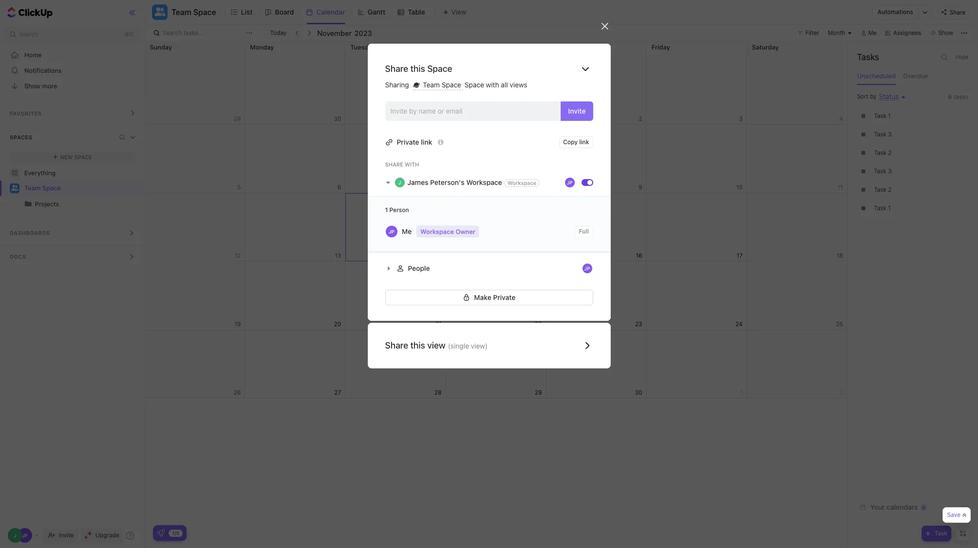 Task type: vqa. For each thing, say whether or not it's contained in the screenshot.
bottommost "user group" IMAGE
no



Task type: describe. For each thing, give the bounding box(es) containing it.
sharing
[[385, 81, 411, 89]]

‎task for ‎task 2
[[874, 186, 886, 193]]

task 2
[[874, 149, 892, 157]]

assignees
[[893, 29, 921, 36]]

row containing 26
[[145, 330, 847, 399]]

21
[[435, 320, 442, 328]]

search tasks...
[[163, 29, 203, 36]]

private link
[[397, 138, 432, 146]]

grid containing sunday
[[144, 42, 847, 549]]

automations
[[878, 8, 913, 16]]

19
[[234, 320, 241, 328]]

view inside the share this view ( single                 view )
[[471, 342, 485, 350]]

favorites
[[10, 110, 42, 117]]

list link
[[241, 0, 256, 24]]

by
[[870, 93, 877, 100]]

today button
[[268, 28, 289, 38]]

hide
[[956, 53, 968, 61]]

2 row from the top
[[145, 125, 847, 193]]

automations button
[[873, 5, 918, 19]]

me button
[[858, 27, 881, 39]]

link for private link
[[421, 138, 432, 146]]

24
[[735, 320, 743, 328]]

1 vertical spatial team space
[[421, 81, 463, 89]]

tasks...
[[184, 29, 203, 36]]

share for share
[[950, 9, 965, 16]]

james peterson's workspace
[[407, 178, 502, 186]]

everything link
[[0, 165, 145, 181]]

1 row from the top
[[145, 42, 847, 125]]

‎task for ‎task 1
[[874, 112, 886, 120]]

17
[[737, 252, 743, 259]]

share with
[[385, 161, 419, 167]]

2 3 from the top
[[888, 168, 892, 175]]

search for search
[[19, 31, 38, 38]]

share this view ( single                 view )
[[385, 340, 488, 351]]

copy link
[[563, 138, 589, 146]]

favorites button
[[0, 102, 145, 125]]

workspace for workspace owner
[[420, 227, 454, 235]]

hide button
[[953, 52, 971, 63]]

⌘k
[[124, 31, 133, 38]]

board
[[275, 8, 294, 16]]

30
[[635, 389, 642, 396]]

16
[[636, 252, 642, 259]]

1 task 3 from the top
[[874, 131, 892, 138]]

your calendars 0
[[870, 503, 926, 512]]

share button
[[937, 4, 969, 20]]

new space
[[60, 154, 92, 160]]

team for team space button
[[172, 8, 191, 17]]

gantt
[[368, 8, 385, 16]]

27
[[334, 389, 341, 396]]

make private
[[474, 293, 516, 302]]

sidebar navigation
[[0, 0, 145, 549]]

6 tasks
[[948, 93, 968, 101]]

upgrade
[[96, 532, 119, 539]]

team space link
[[24, 181, 136, 196]]

monday
[[250, 43, 274, 51]]

22
[[535, 320, 542, 328]]

thursday
[[551, 43, 579, 51]]

me inside button
[[868, 29, 877, 36]]

new
[[60, 154, 73, 160]]

single
[[451, 342, 469, 350]]

25
[[836, 320, 843, 328]]

1 left person
[[385, 206, 388, 214]]

tuesday
[[350, 43, 376, 51]]

space with all views
[[465, 81, 527, 89]]

show more
[[24, 82, 57, 90]]

make
[[474, 293, 491, 302]]

friday
[[652, 43, 670, 51]]

15
[[536, 252, 542, 259]]

home
[[24, 51, 42, 59]]

j
[[398, 180, 401, 185]]

29
[[535, 389, 542, 396]]

workspace for workspace
[[507, 180, 536, 186]]

2 task 3 from the top
[[874, 168, 892, 175]]

list
[[241, 8, 253, 16]]

this for view
[[410, 340, 425, 351]]

tasks
[[954, 93, 968, 101]]

all
[[501, 81, 508, 89]]

link for copy link
[[579, 138, 589, 146]]

28
[[434, 389, 442, 396]]

20
[[334, 320, 341, 328]]

Invite by name or email text field
[[390, 104, 557, 118]]



Task type: locate. For each thing, give the bounding box(es) containing it.
3 down the task 2
[[888, 168, 892, 175]]

1 vertical spatial private
[[493, 293, 516, 302]]

1 horizontal spatial team space
[[172, 8, 216, 17]]

1 horizontal spatial me
[[868, 29, 877, 36]]

view
[[427, 340, 446, 351], [471, 342, 485, 350]]

dashboards
[[10, 230, 50, 236]]

Search tasks... text field
[[163, 26, 243, 40]]

6
[[948, 93, 952, 101]]

2 horizontal spatial jp
[[584, 266, 590, 271]]

with for space
[[486, 81, 499, 89]]

1 vertical spatial task 3
[[874, 168, 892, 175]]

)
[[485, 342, 488, 350]]

notifications
[[24, 66, 62, 74]]

1 horizontal spatial search
[[163, 29, 182, 36]]

1 projects link from the left
[[1, 196, 136, 212]]

with for share
[[405, 161, 419, 167]]

owner
[[455, 227, 475, 235]]

table
[[408, 8, 425, 16]]

26
[[234, 389, 241, 396]]

sunday
[[150, 43, 172, 51]]

1/5
[[172, 530, 179, 536]]

tasks
[[857, 52, 879, 62]]

invite up copy link at the right of the page
[[568, 107, 586, 115]]

task
[[874, 131, 886, 138], [874, 149, 886, 157], [874, 168, 886, 175], [874, 205, 886, 212], [935, 530, 947, 537]]

show
[[24, 82, 40, 90]]

save
[[947, 512, 961, 519]]

projects link
[[1, 196, 136, 212], [35, 196, 136, 212]]

0 horizontal spatial view
[[427, 340, 446, 351]]

1 vertical spatial 3
[[888, 168, 892, 175]]

search
[[163, 29, 182, 36], [19, 31, 38, 38]]

view left the (
[[427, 340, 446, 351]]

1 up the task 2
[[888, 112, 891, 120]]

‎task down "by"
[[874, 112, 886, 120]]

view right single
[[471, 342, 485, 350]]

0 vertical spatial me
[[868, 29, 877, 36]]

with left all
[[486, 81, 499, 89]]

14
[[435, 252, 442, 259]]

link
[[421, 138, 432, 146], [579, 138, 589, 146]]

calendar
[[316, 8, 345, 16]]

2 projects link from the left
[[35, 196, 136, 212]]

0 horizontal spatial team
[[24, 184, 40, 192]]

0 horizontal spatial team space
[[24, 184, 61, 192]]

table link
[[408, 0, 429, 24]]

1 2 from the top
[[888, 149, 892, 157]]

1 horizontal spatial workspace
[[466, 178, 502, 186]]

4 row from the top
[[145, 262, 847, 330]]

team space button
[[168, 1, 216, 23]]

2 vertical spatial jp
[[584, 266, 590, 271]]

sort
[[857, 93, 869, 100]]

1 this from the top
[[410, 64, 425, 74]]

team up search tasks...
[[172, 8, 191, 17]]

row containing 19
[[145, 262, 847, 330]]

1 horizontal spatial team
[[172, 8, 191, 17]]

overdue
[[903, 72, 928, 80]]

row
[[145, 42, 847, 125], [145, 125, 847, 193], [145, 193, 847, 262], [145, 262, 847, 330], [145, 330, 847, 399]]

team down share this space
[[423, 81, 440, 89]]

sort by
[[857, 93, 877, 100]]

this
[[410, 64, 425, 74], [410, 340, 425, 351]]

‎task
[[874, 112, 886, 120], [874, 186, 886, 193]]

‎task 2
[[874, 186, 892, 193]]

2 horizontal spatial team space
[[421, 81, 463, 89]]

james
[[407, 178, 428, 186]]

jp
[[567, 180, 573, 185], [388, 229, 394, 234], [584, 266, 590, 271]]

0 vertical spatial ‎task
[[874, 112, 886, 120]]

team space for team space button
[[172, 8, 216, 17]]

0 vertical spatial task 3
[[874, 131, 892, 138]]

2 vertical spatial team space
[[24, 184, 61, 192]]

search up sunday
[[163, 29, 182, 36]]

team
[[172, 8, 191, 17], [423, 81, 440, 89], [24, 184, 40, 192]]

person
[[389, 206, 409, 214]]

1 vertical spatial jp
[[388, 229, 394, 234]]

0 vertical spatial invite
[[568, 107, 586, 115]]

peterson's
[[430, 178, 465, 186]]

this for space
[[410, 64, 425, 74]]

0 vertical spatial this
[[410, 64, 425, 74]]

search inside sidebar navigation
[[19, 31, 38, 38]]

3
[[888, 131, 892, 138], [888, 168, 892, 175]]

gantt link
[[368, 0, 389, 24]]

2 ‎task from the top
[[874, 186, 886, 193]]

0 vertical spatial team space
[[172, 8, 216, 17]]

wednesday
[[451, 43, 486, 51]]

team space down "everything"
[[24, 184, 61, 192]]

23
[[635, 320, 642, 328]]

this up sharing
[[410, 64, 425, 74]]

share for share with
[[385, 161, 403, 167]]

1 vertical spatial with
[[405, 161, 419, 167]]

2 2 from the top
[[888, 186, 892, 193]]

share for share this space
[[385, 64, 408, 74]]

‎task up 'task 1' in the top right of the page
[[874, 186, 886, 193]]

2 horizontal spatial team
[[423, 81, 440, 89]]

2
[[888, 149, 892, 157], [888, 186, 892, 193]]

calendar link
[[316, 0, 349, 24]]

1 horizontal spatial view
[[471, 342, 485, 350]]

share for share this view ( single                 view )
[[385, 340, 408, 351]]

0 horizontal spatial jp
[[388, 229, 394, 234]]

1 vertical spatial ‎task
[[874, 186, 886, 193]]

3 up the task 2
[[888, 131, 892, 138]]

1 horizontal spatial link
[[579, 138, 589, 146]]

2 vertical spatial team
[[24, 184, 40, 192]]

task 3 down the task 2
[[874, 168, 892, 175]]

0 horizontal spatial workspace
[[420, 227, 454, 235]]

1 vertical spatial this
[[410, 340, 425, 351]]

0 horizontal spatial search
[[19, 31, 38, 38]]

me up tasks
[[868, 29, 877, 36]]

1
[[888, 112, 891, 120], [888, 205, 891, 212], [385, 206, 388, 214]]

workspace
[[466, 178, 502, 186], [507, 180, 536, 186], [420, 227, 454, 235]]

copy
[[563, 138, 578, 146]]

me
[[868, 29, 877, 36], [402, 227, 411, 235]]

row containing 14
[[145, 193, 847, 262]]

link up james
[[421, 138, 432, 146]]

1 vertical spatial me
[[402, 227, 411, 235]]

0 horizontal spatial invite
[[59, 532, 74, 539]]

invite
[[568, 107, 586, 115], [59, 532, 74, 539]]

1 for ‎task 1
[[888, 112, 891, 120]]

1 for task 1
[[888, 205, 891, 212]]

0 horizontal spatial link
[[421, 138, 432, 146]]

team space inside sidebar navigation
[[24, 184, 61, 192]]

team space inside button
[[172, 8, 216, 17]]

1 3 from the top
[[888, 131, 892, 138]]

2 for task 2
[[888, 149, 892, 157]]

0 vertical spatial private
[[397, 138, 419, 146]]

team inside sidebar navigation
[[24, 184, 40, 192]]

2 up 'task 1' in the top right of the page
[[888, 186, 892, 193]]

2 this from the top
[[410, 340, 425, 351]]

onboarding checklist button element
[[157, 530, 165, 537]]

task 1
[[874, 205, 891, 212]]

1 ‎task from the top
[[874, 112, 886, 120]]

unscheduled
[[857, 72, 896, 80]]

0 vertical spatial jp
[[567, 180, 573, 185]]

1 horizontal spatial private
[[493, 293, 516, 302]]

home link
[[0, 47, 145, 63]]

0 vertical spatial with
[[486, 81, 499, 89]]

1 vertical spatial invite
[[59, 532, 74, 539]]

(
[[448, 342, 451, 350]]

‎task 1
[[874, 112, 891, 120]]

upgrade link
[[80, 529, 123, 543]]

1 vertical spatial 2
[[888, 186, 892, 193]]

search for search tasks...
[[163, 29, 182, 36]]

0
[[922, 505, 926, 511]]

everything
[[24, 169, 56, 177]]

1 horizontal spatial with
[[486, 81, 499, 89]]

space inside button
[[193, 8, 216, 17]]

team for team space link
[[24, 184, 40, 192]]

share inside button
[[950, 9, 965, 16]]

your
[[870, 503, 885, 512]]

team down "everything"
[[24, 184, 40, 192]]

0 vertical spatial 3
[[888, 131, 892, 138]]

docs
[[10, 254, 26, 260]]

me down person
[[402, 227, 411, 235]]

1 vertical spatial team
[[423, 81, 440, 89]]

team space
[[172, 8, 216, 17], [421, 81, 463, 89], [24, 184, 61, 192]]

this left the (
[[410, 340, 425, 351]]

2 up ‎task 2
[[888, 149, 892, 157]]

team space up the tasks... on the left top of the page
[[172, 8, 216, 17]]

team inside button
[[172, 8, 191, 17]]

today
[[270, 29, 287, 36]]

search up home
[[19, 31, 38, 38]]

1 down ‎task 2
[[888, 205, 891, 212]]

1 horizontal spatial invite
[[568, 107, 586, 115]]

task 3 up the task 2
[[874, 131, 892, 138]]

invite inside sidebar navigation
[[59, 532, 74, 539]]

private
[[397, 138, 419, 146], [493, 293, 516, 302]]

board link
[[275, 0, 298, 24]]

share this space
[[385, 64, 452, 74]]

3 row from the top
[[145, 193, 847, 262]]

grid
[[144, 42, 847, 549]]

0 horizontal spatial me
[[402, 227, 411, 235]]

invite left the upgrade link
[[59, 532, 74, 539]]

0 vertical spatial team
[[172, 8, 191, 17]]

share
[[950, 9, 965, 16], [385, 64, 408, 74], [385, 161, 403, 167], [385, 340, 408, 351]]

5 row from the top
[[145, 330, 847, 399]]

2 horizontal spatial workspace
[[507, 180, 536, 186]]

assignees button
[[881, 27, 926, 39]]

private right make on the bottom
[[493, 293, 516, 302]]

0 horizontal spatial private
[[397, 138, 419, 146]]

task 3
[[874, 131, 892, 138], [874, 168, 892, 175]]

0 horizontal spatial with
[[405, 161, 419, 167]]

1 horizontal spatial jp
[[567, 180, 573, 185]]

2 for ‎task 2
[[888, 186, 892, 193]]

team space down share this space
[[421, 81, 463, 89]]

private up share with
[[397, 138, 419, 146]]

projects
[[35, 200, 59, 208]]

link right copy
[[579, 138, 589, 146]]

more
[[42, 82, 57, 90]]

team space for team space link
[[24, 184, 61, 192]]

user group image
[[11, 185, 18, 191]]

saturday
[[752, 43, 779, 51]]

with
[[486, 81, 499, 89], [405, 161, 419, 167]]

people
[[408, 264, 430, 272]]

18
[[837, 252, 843, 259]]

0 vertical spatial 2
[[888, 149, 892, 157]]

with up james
[[405, 161, 419, 167]]

onboarding checklist button image
[[157, 530, 165, 537]]

1 person
[[385, 206, 409, 214]]



